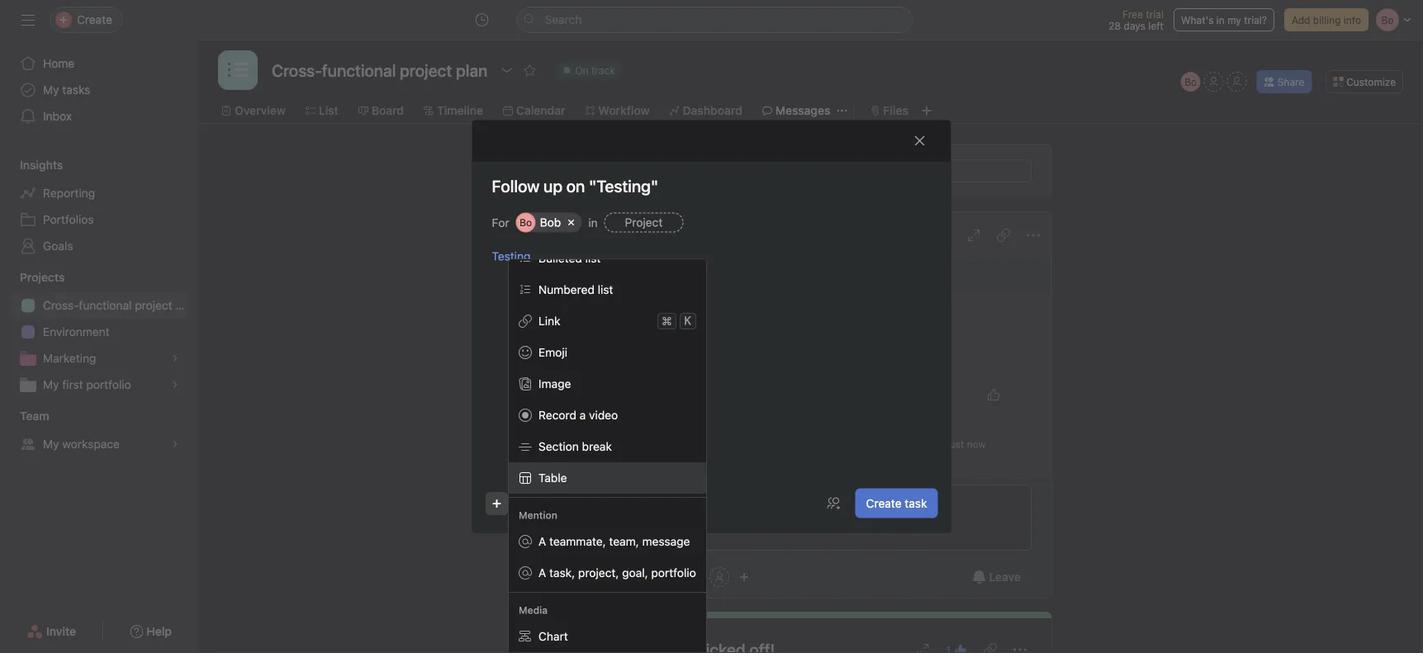 Task type: locate. For each thing, give the bounding box(es) containing it.
1 vertical spatial a
[[539, 566, 546, 579]]

0 vertical spatial 39 minutes ago
[[632, 352, 715, 366]]

full screen image
[[967, 229, 980, 242], [916, 643, 930, 653]]

insights
[[20, 158, 63, 172]]

toolbar
[[485, 491, 617, 515]]

functional up the environment link
[[79, 299, 132, 312]]

0 vertical spatial to
[[701, 165, 711, 177]]

1 horizontal spatial portfolio
[[651, 566, 696, 579]]

message inside button
[[657, 165, 699, 177]]

teams.
[[876, 269, 912, 282]]

1 horizontal spatial plan
[[735, 228, 758, 242]]

0 vertical spatial 39
[[632, 352, 647, 366]]

list up private
[[585, 251, 601, 265]]

1 vertical spatial members
[[740, 269, 790, 282]]

project up the environment link
[[135, 299, 172, 312]]

bo for the rightmost bo button
[[1185, 76, 1197, 88]]

1 vertical spatial ago
[[710, 392, 727, 403]]

1 horizontal spatial a
[[789, 439, 795, 450]]

bulleted list
[[539, 251, 601, 265]]

full screen image for copy link image
[[967, 229, 980, 242]]

chart
[[539, 629, 568, 643]]

list for bulleted list
[[585, 251, 601, 265]]

cross-functional project plan up "collaborators"
[[603, 228, 758, 242]]

what's
[[1181, 14, 1214, 26]]

send message to members
[[630, 165, 757, 177]]

goal,
[[622, 566, 648, 579]]

full screen image left 1 like. you liked this task image on the bottom right of the page
[[916, 643, 930, 653]]

0 vertical spatial members
[[714, 165, 757, 177]]

in left my
[[1216, 14, 1225, 26]]

message
[[657, 165, 699, 177], [734, 439, 775, 450], [642, 534, 690, 548]]

portfolio down marketing link
[[86, 378, 131, 391]]

a task, project, goal, portfolio
[[539, 566, 696, 579]]

testing
[[492, 249, 531, 263]]

bo button
[[1181, 72, 1201, 92], [590, 485, 616, 511], [663, 567, 683, 587]]

and right "collaborators"
[[717, 269, 736, 282]]

1 horizontal spatial bo button
[[663, 567, 683, 587]]

project
[[625, 216, 663, 229]]

list
[[585, 251, 601, 265], [598, 282, 613, 296]]

calendar link
[[503, 102, 565, 120]]

at mention image
[[596, 497, 609, 510]]

None text field
[[268, 55, 492, 85]]

bo left bob
[[520, 217, 532, 228]]

1 horizontal spatial 39
[[655, 392, 667, 403]]

0 horizontal spatial plan
[[175, 299, 198, 312]]

overview
[[235, 104, 286, 117]]

minutes down ⌘
[[650, 352, 692, 366]]

message right send on the top
[[657, 165, 699, 177]]

0 horizontal spatial portfolio
[[86, 378, 131, 391]]

a left task,
[[539, 566, 546, 579]]

1 vertical spatial my
[[43, 378, 59, 391]]

files link
[[870, 102, 908, 120]]

messages link
[[762, 102, 830, 120]]

my left tasks
[[43, 83, 59, 97]]

1 horizontal spatial to
[[701, 165, 711, 177]]

overview link
[[221, 102, 286, 120]]

2 a from the top
[[539, 566, 546, 579]]

cross-functional project plan up the environment link
[[43, 299, 198, 312]]

1 a from the top
[[539, 534, 546, 548]]

insights element
[[0, 150, 198, 263]]

39 minutes ago up mentioned
[[655, 392, 727, 403]]

1 horizontal spatial cross-functional project plan
[[603, 228, 758, 242]]

0 vertical spatial list
[[585, 251, 601, 265]]

my for my workspace
[[43, 437, 59, 451]]

bo up a teammate, team, message
[[597, 492, 609, 504]]

bo left send on the top
[[597, 165, 609, 177]]

0 vertical spatial portfolio
[[86, 378, 131, 391]]

list for numbered list
[[598, 282, 613, 296]]

1 vertical spatial plan
[[175, 299, 198, 312]]

goals
[[43, 239, 73, 253]]

trial?
[[1244, 14, 1267, 26]]

1 horizontal spatial cross-
[[603, 228, 639, 242]]

list right numbered
[[598, 282, 613, 296]]

collaborators
[[644, 269, 713, 282]]

1 horizontal spatial in
[[778, 439, 786, 450]]

1 my from the top
[[43, 83, 59, 97]]

1 vertical spatial cross-functional project plan
[[43, 299, 198, 312]]

portfolio right goal,
[[651, 566, 696, 579]]

0 horizontal spatial to
[[630, 269, 640, 282]]

to down dashboard link at the top of the page
[[701, 165, 711, 177]]

workflow
[[598, 104, 650, 117]]

billing
[[1313, 14, 1341, 26]]

functional inside projects element
[[79, 299, 132, 312]]

a down mention
[[539, 534, 546, 548]]

insert an object image
[[492, 499, 502, 509]]

and
[[717, 269, 736, 282], [853, 269, 873, 282]]

a
[[580, 408, 586, 422], [789, 439, 795, 450]]

to inside button
[[701, 165, 711, 177]]

bo right goal,
[[667, 572, 679, 583]]

0 horizontal spatial functional
[[79, 299, 132, 312]]

in
[[1216, 14, 1225, 26], [588, 216, 598, 229], [778, 439, 786, 450]]

record
[[539, 408, 576, 422]]

0 horizontal spatial cross-functional project plan link
[[10, 292, 198, 319]]

39 minutes ago down ⌘
[[632, 352, 715, 366]]

projects element
[[0, 263, 198, 401]]

bo button right goal,
[[663, 567, 683, 587]]

invite
[[46, 625, 76, 638]]

1 vertical spatial full screen image
[[916, 643, 930, 653]]

0 vertical spatial bo button
[[1181, 72, 1201, 92]]

0 horizontal spatial and
[[717, 269, 736, 282]]

numbered
[[539, 282, 595, 296]]

0 vertical spatial cross-
[[603, 228, 639, 242]]

dashboard link
[[669, 102, 742, 120]]

0 horizontal spatial cross-functional project plan
[[43, 299, 198, 312]]

1 vertical spatial to
[[630, 269, 640, 282]]

functional up "collaborators"
[[639, 228, 692, 242]]

just
[[944, 439, 964, 450]]

members down dashboard
[[714, 165, 757, 177]]

0 vertical spatial minutes
[[650, 352, 692, 366]]

1 horizontal spatial project
[[695, 228, 732, 242]]

functional
[[639, 228, 692, 242], [79, 299, 132, 312]]

hide sidebar image
[[21, 13, 35, 26]]

my first portfolio
[[43, 378, 131, 391]]

39 minutes ago
[[632, 352, 715, 366], [655, 392, 727, 403]]

0 horizontal spatial full screen image
[[916, 643, 930, 653]]

members
[[714, 165, 757, 177], [740, 269, 790, 282]]

a teammate, team, message
[[539, 534, 690, 548]]

2 and from the left
[[853, 269, 873, 282]]

2 vertical spatial bo button
[[663, 567, 683, 587]]

1 vertical spatial minutes
[[670, 392, 707, 403]]

in left task:
[[778, 439, 786, 450]]

1 horizontal spatial functional
[[639, 228, 692, 242]]

cross- inside projects element
[[43, 299, 79, 312]]

and left the teams.
[[853, 269, 873, 282]]

search list box
[[517, 7, 913, 33]]

0 vertical spatial cross-functional project plan link
[[590, 226, 758, 244]]

team button
[[0, 408, 49, 425]]

add or remove collaborators image
[[739, 572, 749, 582]]

0 vertical spatial full screen image
[[967, 229, 980, 242]]

cross- up environment
[[43, 299, 79, 312]]

cross-functional project plan inside projects element
[[43, 299, 198, 312]]

create
[[866, 496, 902, 510]]

team,
[[609, 534, 639, 548]]

1 and from the left
[[717, 269, 736, 282]]

ago
[[695, 352, 715, 366], [710, 392, 727, 403]]

a left video
[[580, 408, 586, 422]]

1 vertical spatial cross-
[[43, 299, 79, 312]]

search
[[545, 13, 582, 26]]

0 vertical spatial cross-functional project plan
[[603, 228, 758, 242]]

projects
[[807, 269, 850, 282]]

0 likes. click to like this task image
[[987, 388, 1000, 401]]

0 vertical spatial plan
[[735, 228, 758, 242]]

my workspace
[[43, 437, 120, 451]]

a
[[539, 534, 546, 548], [539, 566, 546, 579]]

my inside global element
[[43, 83, 59, 97]]

minutes up mentioned
[[670, 392, 707, 403]]

my tasks
[[43, 83, 90, 97]]

0 vertical spatial project
[[695, 228, 732, 242]]

cross-functional project plan link
[[590, 226, 758, 244], [10, 292, 198, 319]]

record a video image
[[543, 497, 556, 510]]

my tasks link
[[10, 77, 188, 103]]

0 horizontal spatial project
[[135, 299, 172, 312]]

full screen image for 1 like. you liked this task image on the bottom right of the page
[[916, 643, 930, 653]]

1 horizontal spatial full screen image
[[967, 229, 980, 242]]

my inside projects element
[[43, 378, 59, 391]]

bo button down what's in the top of the page
[[1181, 72, 1201, 92]]

0 vertical spatial my
[[43, 83, 59, 97]]

3 my from the top
[[43, 437, 59, 451]]

project down task name "text box"
[[695, 228, 732, 242]]

0 horizontal spatial bo button
[[590, 485, 616, 511]]

my left first
[[43, 378, 59, 391]]

what's in my trial?
[[1181, 14, 1267, 26]]

0 horizontal spatial cross-
[[43, 299, 79, 312]]

insights button
[[0, 157, 63, 173]]

in up bulleted list
[[588, 216, 598, 229]]

collaborators
[[590, 572, 653, 583]]

0 vertical spatial a
[[539, 534, 546, 548]]

bo down what's in the top of the page
[[1185, 76, 1197, 88]]

my for my first portfolio
[[43, 378, 59, 391]]

0 vertical spatial in
[[1216, 14, 1225, 26]]

Task name text field
[[472, 175, 951, 198]]

marketing
[[43, 351, 96, 365]]

cross-
[[603, 228, 639, 242], [43, 299, 79, 312]]

cross-functional project plan link up "collaborators"
[[590, 226, 758, 244]]

0 horizontal spatial in
[[588, 216, 598, 229]]

to right private
[[630, 269, 640, 282]]

cross- up private
[[603, 228, 639, 242]]

what's in my trial? button
[[1174, 8, 1274, 31]]

1 horizontal spatial and
[[853, 269, 873, 282]]

message right this on the bottom
[[734, 439, 775, 450]]

mentioned
[[662, 439, 711, 450]]

bob
[[540, 216, 561, 229]]

a left task:
[[789, 439, 795, 450]]

plan
[[735, 228, 758, 242], [175, 299, 198, 312]]

cross-functional project plan
[[603, 228, 758, 242], [43, 299, 198, 312]]

1 vertical spatial portfolio
[[651, 566, 696, 579]]

1 vertical spatial 39 minutes ago
[[655, 392, 727, 403]]

environment link
[[10, 319, 188, 345]]

to
[[701, 165, 711, 177], [630, 269, 640, 282]]

copy link image
[[984, 643, 997, 653]]

1 vertical spatial 39
[[655, 392, 667, 403]]

timeline
[[437, 104, 483, 117]]

full screen image left copy link image
[[967, 229, 980, 242]]

for
[[492, 216, 509, 229]]

2 vertical spatial my
[[43, 437, 59, 451]]

my down team
[[43, 437, 59, 451]]

table menu item
[[509, 462, 706, 493]]

2 my from the top
[[43, 378, 59, 391]]

1 vertical spatial functional
[[79, 299, 132, 312]]

tasks
[[62, 83, 90, 97]]

minutes
[[650, 352, 692, 366], [670, 392, 707, 403]]

message right the team, at the bottom of the page
[[642, 534, 690, 548]]

my inside teams element
[[43, 437, 59, 451]]

2 horizontal spatial in
[[1216, 14, 1225, 26]]

my
[[1227, 14, 1241, 26]]

messages
[[775, 104, 830, 117]]

0 horizontal spatial a
[[580, 408, 586, 422]]

open user profile image
[[590, 388, 616, 415]]

0 vertical spatial message
[[657, 165, 699, 177]]

cross-functional project plan link up environment
[[10, 292, 198, 319]]

28
[[1109, 20, 1121, 31]]

list
[[319, 104, 338, 117]]

0 horizontal spatial 39
[[632, 352, 647, 366]]

goals link
[[10, 233, 188, 259]]

home
[[43, 57, 75, 70]]

add to starred image
[[523, 64, 536, 77]]

bo button up a teammate, team, message
[[590, 485, 616, 511]]

1 vertical spatial list
[[598, 282, 613, 296]]

0 vertical spatial functional
[[639, 228, 692, 242]]

members left of
[[740, 269, 790, 282]]

inbox
[[43, 109, 72, 123]]



Task type: vqa. For each thing, say whether or not it's contained in the screenshot.
Goals
yes



Task type: describe. For each thing, give the bounding box(es) containing it.
my first portfolio link
[[10, 372, 188, 398]]

trial
[[1146, 8, 1164, 20]]

2 horizontal spatial bo button
[[1181, 72, 1201, 92]]

team
[[20, 409, 49, 423]]

my workspace link
[[10, 431, 188, 458]]

section
[[539, 439, 579, 453]]

testing link
[[492, 249, 531, 263]]

leave button
[[962, 562, 1032, 592]]

add billing info
[[1292, 14, 1361, 26]]

projects
[[20, 270, 65, 284]]

1 like. you liked this task image
[[954, 643, 967, 653]]

days
[[1124, 20, 1146, 31]]

members inside button
[[714, 165, 757, 177]]

reporting
[[43, 186, 95, 200]]

board link
[[358, 102, 404, 120]]

video
[[589, 408, 618, 422]]

1 vertical spatial bo button
[[590, 485, 616, 511]]

break
[[582, 439, 612, 453]]

portfolio inside the my first portfolio link
[[86, 378, 131, 391]]

free trial 28 days left
[[1109, 8, 1164, 31]]

of
[[793, 269, 803, 282]]

1 vertical spatial project
[[135, 299, 172, 312]]

workflow link
[[585, 102, 650, 120]]

home link
[[10, 50, 188, 77]]

media
[[519, 604, 548, 616]]

image
[[539, 377, 571, 390]]

just now
[[944, 439, 986, 450]]

my for my tasks
[[43, 83, 59, 97]]

send message to members button
[[623, 159, 1032, 183]]

global element
[[0, 40, 198, 140]]

copy link image
[[997, 229, 1010, 242]]

Conversation Name text field
[[578, 312, 1032, 350]]

mention
[[519, 509, 557, 521]]

⌘
[[662, 314, 672, 327]]

create task button
[[855, 489, 938, 518]]

0 vertical spatial ago
[[695, 352, 715, 366]]

k
[[684, 314, 691, 327]]

leave
[[989, 570, 1021, 584]]

reporting link
[[10, 180, 188, 206]]

1 vertical spatial a
[[789, 439, 795, 450]]

a for a teammate, team, message
[[539, 534, 546, 548]]

close this dialog image
[[913, 134, 926, 147]]

invite button
[[16, 617, 87, 647]]

2 vertical spatial in
[[778, 439, 786, 450]]

list image
[[228, 60, 248, 80]]

1 vertical spatial in
[[588, 216, 598, 229]]

project,
[[578, 566, 619, 579]]

bulleted
[[539, 251, 582, 265]]

teams element
[[0, 401, 198, 461]]

a for a task, project, goal, portfolio
[[539, 566, 546, 579]]

0 vertical spatial a
[[580, 408, 586, 422]]

inbox link
[[10, 103, 188, 130]]

timeline link
[[424, 102, 483, 120]]

portfolios link
[[10, 206, 188, 233]]

in inside button
[[1216, 14, 1225, 26]]

add
[[1292, 14, 1310, 26]]

marketing link
[[10, 345, 188, 372]]

1 vertical spatial message
[[734, 439, 775, 450]]

plan inside projects element
[[175, 299, 198, 312]]

now
[[967, 439, 986, 450]]

workspace
[[62, 437, 120, 451]]

projects button
[[0, 269, 65, 286]]

mentioned this message in a task:
[[662, 439, 823, 450]]

emoji
[[539, 345, 567, 359]]

files
[[883, 104, 908, 117]]

environment
[[43, 325, 110, 339]]

info
[[1344, 14, 1361, 26]]

1 horizontal spatial cross-functional project plan link
[[590, 226, 758, 244]]

task:
[[797, 439, 820, 450]]

link
[[539, 314, 560, 327]]

add billing info button
[[1284, 8, 1369, 31]]

list link
[[305, 102, 338, 120]]

send
[[630, 165, 654, 177]]

add followers image
[[827, 497, 840, 510]]

1 vertical spatial cross-functional project plan link
[[10, 292, 198, 319]]

this
[[714, 439, 731, 450]]

first
[[62, 378, 83, 391]]

create task
[[866, 496, 927, 510]]

record a video
[[539, 408, 618, 422]]

private to collaborators and members of projects and teams.
[[590, 269, 912, 282]]

bo for the middle bo button
[[597, 492, 609, 504]]

share
[[1277, 76, 1304, 88]]

section break
[[539, 439, 612, 453]]

2 vertical spatial message
[[642, 534, 690, 548]]

private
[[590, 269, 627, 282]]

share button
[[1257, 70, 1312, 93]]

table
[[539, 471, 567, 484]]

dashboard
[[683, 104, 742, 117]]

bo for middle bo button
[[667, 572, 679, 583]]

task,
[[549, 566, 575, 579]]

numbered list
[[539, 282, 613, 296]]



